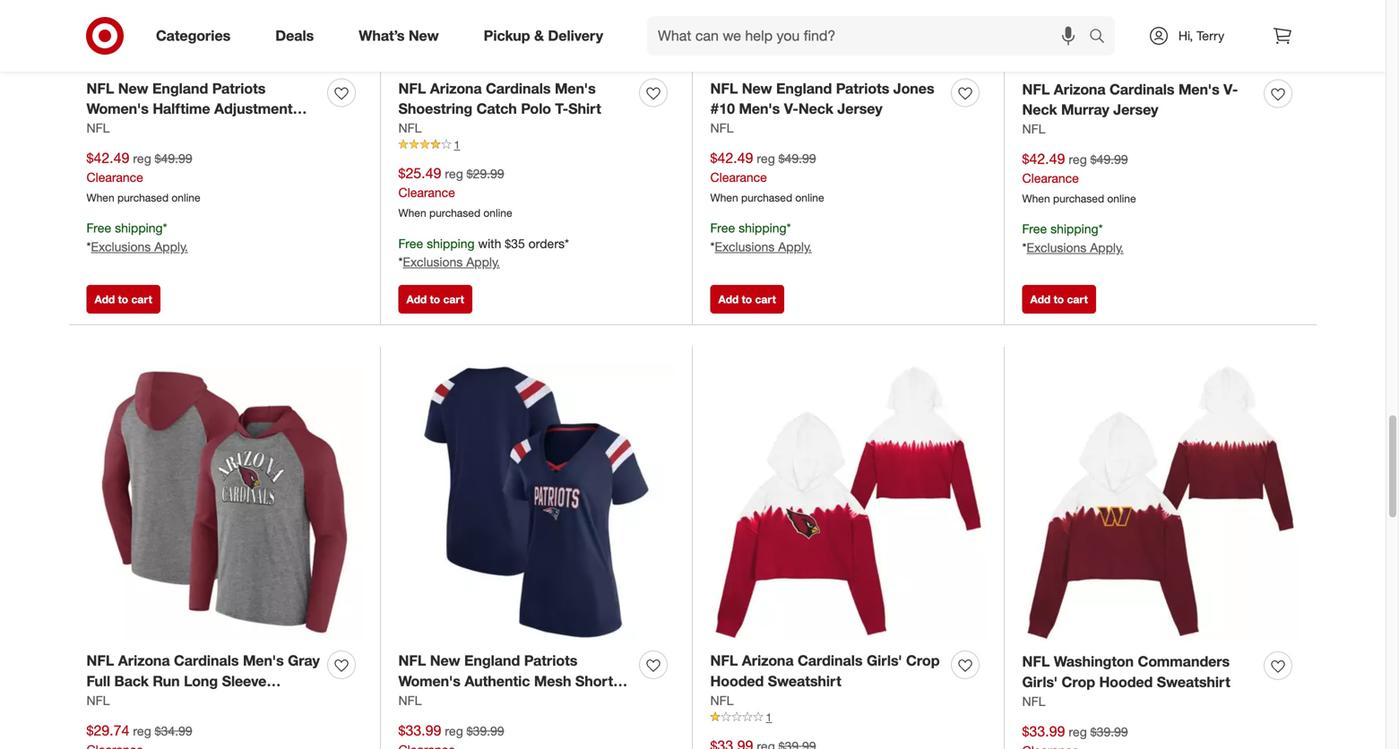Task type: vqa. For each thing, say whether or not it's contained in the screenshot.
2nd Add to cart button from right
yes



Task type: locate. For each thing, give the bounding box(es) containing it.
purchased inside '$25.49 reg $29.99 clearance when purchased online'
[[429, 206, 480, 220]]

1 horizontal spatial $33.99 reg $39.99
[[1022, 723, 1128, 740]]

cart
[[131, 293, 152, 306], [443, 293, 464, 306], [755, 293, 776, 306], [1067, 293, 1088, 306]]

shipping for v-
[[739, 220, 787, 236]]

when for nfl new england patriots jones #10 men's v-neck jersey
[[710, 191, 738, 204]]

when inside '$25.49 reg $29.99 clearance when purchased online'
[[398, 206, 426, 220]]

2 add from the left
[[406, 293, 427, 306]]

1 horizontal spatial girls'
[[1022, 674, 1058, 691]]

1 link down polo
[[398, 137, 674, 153]]

exclusions apply. button
[[91, 238, 188, 256], [715, 238, 812, 256], [1027, 239, 1124, 257], [403, 253, 500, 271]]

nfl for nfl link corresponding to nfl new england patriots women's authentic mesh short sleeve lace up v-neck fashion jersey
[[398, 693, 422, 708]]

1 horizontal spatial $42.49 reg $49.99 clearance when purchased online
[[710, 149, 824, 204]]

women's inside nfl new england patriots women's authentic mesh short sleeve lace up v-neck fashion jersey
[[398, 673, 461, 690]]

0 horizontal spatial free shipping * * exclusions apply.
[[86, 220, 188, 255]]

1 down the shoestring
[[454, 138, 460, 152]]

arizona for hooded
[[742, 652, 794, 670]]

free for nfl new england patriots women's halftime adjustment long sleeve fleece hooded sweatshirt
[[86, 220, 111, 236]]

pickup & delivery
[[484, 27, 603, 44]]

jersey inside nfl arizona cardinals men's v- neck murray jersey
[[1113, 101, 1158, 118]]

patriots for lace
[[524, 652, 577, 670]]

nfl arizona cardinals girls' crop hooded sweatshirt
[[710, 652, 940, 690]]

1 horizontal spatial free shipping * * exclusions apply.
[[710, 220, 812, 255]]

sleeve down halftime at the left of page
[[125, 121, 169, 138]]

1 horizontal spatial women's
[[398, 673, 461, 690]]

jersey
[[837, 100, 882, 118], [1113, 101, 1158, 118], [398, 714, 443, 731]]

2 horizontal spatial $42.49 reg $49.99 clearance when purchased online
[[1022, 150, 1136, 205]]

arizona inside the nfl arizona cardinals girls' crop hooded sweatshirt
[[742, 652, 794, 670]]

sleeve
[[125, 121, 169, 138], [222, 673, 267, 690], [398, 693, 443, 711]]

0 vertical spatial long
[[86, 121, 121, 138]]

$33.99 reg $39.99
[[398, 722, 504, 739], [1022, 723, 1128, 740]]

1 add to cart from the left
[[95, 293, 152, 306]]

women's up lace
[[398, 673, 461, 690]]

2 horizontal spatial sleeve
[[398, 693, 443, 711]]

patriots for fleece
[[212, 80, 266, 97]]

purchased for halftime
[[117, 191, 169, 204]]

when for nfl new england patriots women's halftime adjustment long sleeve fleece hooded sweatshirt
[[86, 191, 114, 204]]

search button
[[1081, 16, 1124, 59]]

men's up the shirt
[[555, 80, 596, 97]]

1 horizontal spatial 1
[[766, 711, 772, 724]]

2 horizontal spatial patriots
[[836, 80, 889, 97]]

1 vertical spatial v-
[[784, 100, 798, 118]]

murray
[[1061, 101, 1109, 118]]

crop for nfl arizona cardinals girls' crop hooded sweatshirt
[[906, 652, 940, 670]]

nfl inside the nfl arizona cardinals girls' crop hooded sweatshirt
[[710, 652, 738, 670]]

0 horizontal spatial jersey
[[398, 714, 443, 731]]

to for shirt
[[430, 293, 440, 306]]

nfl arizona cardinals men's v- neck murray jersey
[[1022, 81, 1238, 118]]

nfl arizona cardinals men's gray full back run long sleeve lightweight hooded sweatshirt image
[[86, 365, 363, 641], [86, 365, 363, 641]]

0 vertical spatial girls'
[[867, 652, 902, 670]]

3 add to cart from the left
[[718, 293, 776, 306]]

$33.99 reg $39.99 down lace
[[398, 722, 504, 739]]

neck
[[798, 100, 833, 118], [1022, 101, 1057, 118], [522, 693, 557, 711]]

crop inside the nfl arizona cardinals girls' crop hooded sweatshirt
[[906, 652, 940, 670]]

patriots up adjustment
[[212, 80, 266, 97]]

0 horizontal spatial girls'
[[867, 652, 902, 670]]

new inside nfl new england patriots women's authentic mesh short sleeve lace up v-neck fashion jersey
[[430, 652, 460, 670]]

exclusions apply. button for v-
[[715, 238, 812, 256]]

2 horizontal spatial $42.49
[[1022, 150, 1065, 168]]

4 add from the left
[[1030, 293, 1051, 306]]

$39.99 down the 'up'
[[467, 723, 504, 739]]

1 vertical spatial women's
[[398, 673, 461, 690]]

nfl washington commanders girls' crop hooded sweatshirt image
[[1022, 365, 1299, 641], [1022, 365, 1299, 641]]

england inside nfl new england patriots jones #10 men's v-neck jersey
[[776, 80, 832, 97]]

england for jersey
[[776, 80, 832, 97]]

2 horizontal spatial jersey
[[1113, 101, 1158, 118]]

online inside '$25.49 reg $29.99 clearance when purchased online'
[[483, 206, 512, 220]]

nfl link for nfl arizona cardinals men's shoestring catch polo t-shirt
[[398, 119, 422, 137]]

0 vertical spatial sleeve
[[125, 121, 169, 138]]

hi, terry
[[1178, 28, 1224, 43]]

nfl for nfl arizona cardinals girls' crop hooded sweatshirt
[[710, 652, 738, 670]]

nfl
[[86, 80, 114, 97], [398, 80, 426, 97], [710, 80, 738, 97], [1022, 81, 1050, 98], [86, 120, 110, 136], [398, 120, 422, 136], [710, 120, 734, 136], [1022, 121, 1045, 137], [86, 652, 114, 670], [398, 652, 426, 670], [710, 652, 738, 670], [1022, 653, 1050, 671], [86, 693, 110, 708], [398, 693, 422, 708], [710, 693, 734, 708], [1022, 694, 1045, 709]]

nfl inside nfl arizona cardinals men's v- neck murray jersey
[[1022, 81, 1050, 98]]

women's for halftime
[[86, 100, 149, 118]]

when for nfl arizona cardinals men's v- neck murray jersey
[[1022, 192, 1050, 205]]

new inside nfl new england patriots women's halftime adjustment long sleeve fleece hooded sweatshirt
[[118, 80, 148, 97]]

new inside "link"
[[409, 27, 439, 44]]

$39.99 down nfl washington commanders girls' crop hooded sweatshirt
[[1090, 724, 1128, 740]]

what's
[[359, 27, 405, 44]]

patriots inside nfl new england patriots women's authentic mesh short sleeve lace up v-neck fashion jersey
[[524, 652, 577, 670]]

nfl inside nfl new england patriots jones #10 men's v-neck jersey
[[710, 80, 738, 97]]

0 horizontal spatial $42.49 reg $49.99 clearance when purchased online
[[86, 149, 200, 204]]

1 vertical spatial long
[[184, 673, 218, 690]]

arizona inside nfl arizona cardinals men's gray full back run long sleeve lightweight hooded sweatshirt
[[118, 652, 170, 670]]

add to cart button for neck
[[710, 285, 784, 314]]

arizona
[[430, 80, 482, 97], [1054, 81, 1106, 98], [118, 652, 170, 670], [742, 652, 794, 670]]

0 horizontal spatial crop
[[906, 652, 940, 670]]

exclusions
[[91, 239, 151, 255], [715, 239, 775, 255], [1027, 240, 1087, 256], [403, 254, 463, 270]]

1 cart from the left
[[131, 293, 152, 306]]

2 horizontal spatial england
[[776, 80, 832, 97]]

nfl new england patriots women's halftime adjustment long sleeve fleece hooded sweatshirt image
[[86, 0, 363, 68], [86, 0, 363, 68]]

nfl inside nfl washington commanders girls' crop hooded sweatshirt
[[1022, 653, 1050, 671]]

4 to from the left
[[1054, 293, 1064, 306]]

0 horizontal spatial 1 link
[[398, 137, 674, 153]]

$42.49 reg $49.99 clearance when purchased online down #10
[[710, 149, 824, 204]]

hooded inside the nfl arizona cardinals girls' crop hooded sweatshirt
[[710, 673, 764, 690]]

girls' inside nfl washington commanders girls' crop hooded sweatshirt
[[1022, 674, 1058, 691]]

sweatshirt inside the nfl arizona cardinals girls' crop hooded sweatshirt
[[768, 673, 841, 690]]

cart for neck
[[755, 293, 776, 306]]

nfl arizona cardinals girls' crop hooded sweatshirt link
[[710, 651, 944, 692]]

1 horizontal spatial crop
[[1062, 674, 1095, 691]]

add for nfl arizona cardinals men's v- neck murray jersey
[[1030, 293, 1051, 306]]

sweatshirt
[[86, 141, 160, 159], [768, 673, 841, 690], [1157, 674, 1230, 691], [228, 693, 302, 711]]

arizona for neck
[[1054, 81, 1106, 98]]

add
[[95, 293, 115, 306], [406, 293, 427, 306], [718, 293, 739, 306], [1030, 293, 1051, 306]]

add to cart button for shirt
[[398, 285, 472, 314]]

nfl for nfl link corresponding to nfl new england patriots jones #10 men's v-neck jersey
[[710, 120, 734, 136]]

run
[[153, 673, 180, 690]]

nfl inside nfl new england patriots women's halftime adjustment long sleeve fleece hooded sweatshirt
[[86, 80, 114, 97]]

patriots left jones
[[836, 80, 889, 97]]

nfl arizona cardinals men's gray full back run long sleeve lightweight hooded sweatshirt
[[86, 652, 320, 711]]

delivery
[[548, 27, 603, 44]]

1 link down nfl arizona cardinals girls' crop hooded sweatshirt link
[[710, 710, 986, 726]]

3 add to cart button from the left
[[710, 285, 784, 314]]

nfl arizona cardinals men's gray full back run long sleeve lightweight hooded sweatshirt link
[[86, 651, 320, 711]]

men's inside nfl arizona cardinals men's gray full back run long sleeve lightweight hooded sweatshirt
[[243, 652, 284, 670]]

women's
[[86, 100, 149, 118], [398, 673, 461, 690]]

new inside nfl new england patriots jones #10 men's v-neck jersey
[[742, 80, 772, 97]]

*
[[163, 220, 167, 236], [787, 220, 791, 236], [1098, 221, 1103, 237], [86, 239, 91, 255], [710, 239, 715, 255], [1022, 240, 1027, 256], [398, 254, 403, 270]]

men's inside nfl arizona cardinals men's shoestring catch polo t-shirt
[[555, 80, 596, 97]]

$29.74
[[86, 722, 129, 739]]

$29.99
[[467, 166, 504, 182]]

england
[[152, 80, 208, 97], [776, 80, 832, 97], [464, 652, 520, 670]]

shipping inside free shipping with $35 orders* * exclusions apply.
[[427, 236, 475, 251]]

reg
[[133, 151, 151, 166], [757, 151, 775, 166], [1069, 152, 1087, 167], [445, 166, 463, 182], [133, 723, 151, 739], [445, 723, 463, 739], [1069, 724, 1087, 740]]

1 horizontal spatial england
[[464, 652, 520, 670]]

england for lace
[[464, 652, 520, 670]]

$49.99 for sleeve
[[155, 151, 192, 166]]

sleeve inside nfl new england patriots women's halftime adjustment long sleeve fleece hooded sweatshirt
[[125, 121, 169, 138]]

2 vertical spatial sleeve
[[398, 693, 443, 711]]

$42.49 reg $49.99 clearance when purchased online
[[86, 149, 200, 204], [710, 149, 824, 204], [1022, 150, 1136, 205]]

1 horizontal spatial neck
[[798, 100, 833, 118]]

v- down terry
[[1224, 81, 1238, 98]]

online for polo
[[483, 206, 512, 220]]

0 vertical spatial women's
[[86, 100, 149, 118]]

girls'
[[867, 652, 902, 670], [1022, 674, 1058, 691]]

1 vertical spatial crop
[[1062, 674, 1095, 691]]

nfl link
[[86, 119, 110, 137], [398, 119, 422, 137], [710, 119, 734, 137], [1022, 120, 1045, 138], [86, 692, 110, 710], [398, 692, 422, 710], [710, 692, 734, 710], [1022, 693, 1045, 711]]

0 horizontal spatial sleeve
[[125, 121, 169, 138]]

girls' inside the nfl arizona cardinals girls' crop hooded sweatshirt
[[867, 652, 902, 670]]

men's
[[555, 80, 596, 97], [1179, 81, 1220, 98], [739, 100, 780, 118], [243, 652, 284, 670]]

shoestring
[[398, 100, 473, 118]]

clearance inside '$25.49 reg $29.99 clearance when purchased online'
[[398, 185, 455, 200]]

arizona inside nfl arizona cardinals men's v- neck murray jersey
[[1054, 81, 1106, 98]]

$42.49 for nfl arizona cardinals men's v- neck murray jersey
[[1022, 150, 1065, 168]]

nfl link for nfl arizona cardinals girls' crop hooded sweatshirt
[[710, 692, 734, 710]]

0 horizontal spatial v-
[[507, 693, 522, 711]]

#10
[[710, 100, 735, 118]]

washington
[[1054, 653, 1134, 671]]

add for nfl new england patriots jones #10 men's v-neck jersey
[[718, 293, 739, 306]]

full
[[86, 673, 110, 690]]

2 add to cart button from the left
[[398, 285, 472, 314]]

hooded inside nfl washington commanders girls' crop hooded sweatshirt
[[1099, 674, 1153, 691]]

2 cart from the left
[[443, 293, 464, 306]]

0 horizontal spatial 1
[[454, 138, 460, 152]]

0 horizontal spatial $33.99
[[398, 722, 441, 739]]

v- inside nfl arizona cardinals men's v- neck murray jersey
[[1224, 81, 1238, 98]]

1 horizontal spatial sleeve
[[222, 673, 267, 690]]

3 cart from the left
[[755, 293, 776, 306]]

2 vertical spatial v-
[[507, 693, 522, 711]]

1 horizontal spatial $33.99
[[1022, 723, 1065, 740]]

2 horizontal spatial neck
[[1022, 101, 1057, 118]]

cardinals for run
[[174, 652, 239, 670]]

v- right the 'up'
[[507, 693, 522, 711]]

nfl new england patriots jones #10 men's v-neck jersey image
[[710, 0, 986, 68], [710, 0, 986, 68]]

cardinals inside the nfl arizona cardinals girls' crop hooded sweatshirt
[[798, 652, 863, 670]]

nfl for nfl arizona cardinals men's v- neck murray jersey's nfl link
[[1022, 121, 1045, 137]]

sleeve right run at the bottom
[[222, 673, 267, 690]]

0 horizontal spatial patriots
[[212, 80, 266, 97]]

england down the what can we help you find? suggestions appear below search box
[[776, 80, 832, 97]]

men's inside nfl new england patriots jones #10 men's v-neck jersey
[[739, 100, 780, 118]]

0 horizontal spatial $39.99
[[467, 723, 504, 739]]

0 horizontal spatial $49.99
[[155, 151, 192, 166]]

short
[[575, 673, 613, 690]]

$33.99 for nfl new england patriots women's authentic mesh short sleeve lace up v-neck fashion jersey
[[398, 722, 441, 739]]

2 add to cart from the left
[[406, 293, 464, 306]]

4 add to cart from the left
[[1030, 293, 1088, 306]]

lightweight
[[86, 693, 167, 711]]

nfl new england patriots jones #10 men's v-neck jersey
[[710, 80, 934, 118]]

1 horizontal spatial long
[[184, 673, 218, 690]]

nfl link for nfl new england patriots women's authentic mesh short sleeve lace up v-neck fashion jersey
[[398, 692, 422, 710]]

clearance for nfl arizona cardinals men's shoestring catch polo t-shirt
[[398, 185, 455, 200]]

sleeve left lace
[[398, 693, 443, 711]]

1 horizontal spatial $39.99
[[1090, 724, 1128, 740]]

1 link
[[398, 137, 674, 153], [710, 710, 986, 726]]

$35
[[505, 236, 525, 251]]

men's left gray at the left bottom of page
[[243, 652, 284, 670]]

$49.99 down murray on the right top
[[1090, 152, 1128, 167]]

1 horizontal spatial patriots
[[524, 652, 577, 670]]

men's for nfl arizona cardinals men's gray full back run long sleeve lightweight hooded sweatshirt
[[243, 652, 284, 670]]

purchased
[[117, 191, 169, 204], [741, 191, 792, 204], [1053, 192, 1104, 205], [429, 206, 480, 220]]

nfl new england patriots women's authentic mesh short sleeve lace up v-neck fashion jersey link
[[398, 651, 632, 731]]

nfl inside nfl arizona cardinals men's shoestring catch polo t-shirt
[[398, 80, 426, 97]]

shipping for long
[[115, 220, 163, 236]]

add to cart for shirt
[[406, 293, 464, 306]]

1 vertical spatial sleeve
[[222, 673, 267, 690]]

1 horizontal spatial v-
[[784, 100, 798, 118]]

$33.99 reg $39.99 for women's
[[398, 722, 504, 739]]

cart for shirt
[[443, 293, 464, 306]]

3 to from the left
[[742, 293, 752, 306]]

add to cart button
[[86, 285, 160, 314], [398, 285, 472, 314], [710, 285, 784, 314], [1022, 285, 1096, 314]]

orders*
[[528, 236, 569, 251]]

$33.99
[[398, 722, 441, 739], [1022, 723, 1065, 740]]

purchased for catch
[[429, 206, 480, 220]]

add to cart
[[95, 293, 152, 306], [406, 293, 464, 306], [718, 293, 776, 306], [1030, 293, 1088, 306]]

1 vertical spatial 1
[[766, 711, 772, 724]]

patriots inside nfl new england patriots women's halftime adjustment long sleeve fleece hooded sweatshirt
[[212, 80, 266, 97]]

1 horizontal spatial $49.99
[[779, 151, 816, 166]]

women's left halftime at the left of page
[[86, 100, 149, 118]]

nfl inside nfl new england patriots women's authentic mesh short sleeve lace up v-neck fashion jersey
[[398, 652, 426, 670]]

hooded
[[222, 121, 276, 138], [710, 673, 764, 690], [1099, 674, 1153, 691], [171, 693, 224, 711]]

$42.49 reg $49.99 clearance when purchased online down fleece
[[86, 149, 200, 204]]

terry
[[1197, 28, 1224, 43]]

clearance for nfl arizona cardinals men's v- neck murray jersey
[[1022, 170, 1079, 186]]

adjustment
[[214, 100, 293, 118]]

england for fleece
[[152, 80, 208, 97]]

$42.49 reg $49.99 clearance when purchased online down murray on the right top
[[1022, 150, 1136, 205]]

clearance
[[86, 169, 143, 185], [710, 169, 767, 185], [1022, 170, 1079, 186], [398, 185, 455, 200]]

1 vertical spatial girls'
[[1022, 674, 1058, 691]]

cardinals inside nfl arizona cardinals men's gray full back run long sleeve lightweight hooded sweatshirt
[[174, 652, 239, 670]]

1 add from the left
[[95, 293, 115, 306]]

neck inside nfl new england patriots women's authentic mesh short sleeve lace up v-neck fashion jersey
[[522, 693, 557, 711]]

0 horizontal spatial $33.99 reg $39.99
[[398, 722, 504, 739]]

lace
[[447, 693, 480, 711]]

free inside free shipping with $35 orders* * exclusions apply.
[[398, 236, 423, 251]]

3 add from the left
[[718, 293, 739, 306]]

0 horizontal spatial neck
[[522, 693, 557, 711]]

new
[[409, 27, 439, 44], [118, 80, 148, 97], [742, 80, 772, 97], [430, 652, 460, 670]]

shirt
[[568, 100, 601, 118]]

nfl arizona cardinals men's v-neck murray jersey image
[[1022, 0, 1299, 69], [1022, 0, 1299, 69]]

0 vertical spatial v-
[[1224, 81, 1238, 98]]

v-
[[1224, 81, 1238, 98], [784, 100, 798, 118], [507, 693, 522, 711]]

1
[[454, 138, 460, 152], [766, 711, 772, 724]]

2 horizontal spatial v-
[[1224, 81, 1238, 98]]

$49.99 down fleece
[[155, 151, 192, 166]]

sweatshirt inside nfl new england patriots women's halftime adjustment long sleeve fleece hooded sweatshirt
[[86, 141, 160, 159]]

nfl arizona cardinals men's shoestring catch polo t-shirt image
[[398, 0, 674, 68], [398, 0, 674, 68]]

free shipping * * exclusions apply.
[[86, 220, 188, 255], [710, 220, 812, 255], [1022, 221, 1124, 256]]

long inside nfl arizona cardinals men's gray full back run long sleeve lightweight hooded sweatshirt
[[184, 673, 218, 690]]

1 to from the left
[[118, 293, 128, 306]]

nfl arizona cardinals men's shoestring catch polo t-shirt link
[[398, 78, 632, 119]]

england up halftime at the left of page
[[152, 80, 208, 97]]

online
[[172, 191, 200, 204], [795, 191, 824, 204], [1107, 192, 1136, 205], [483, 206, 512, 220]]

cardinals inside nfl arizona cardinals men's shoestring catch polo t-shirt
[[486, 80, 551, 97]]

men's down hi, terry
[[1179, 81, 1220, 98]]

v- right #10
[[784, 100, 798, 118]]

0 horizontal spatial $42.49
[[86, 149, 129, 167]]

authentic
[[465, 673, 530, 690]]

patriots inside nfl new england patriots jones #10 men's v-neck jersey
[[836, 80, 889, 97]]

deals
[[275, 27, 314, 44]]

crop
[[906, 652, 940, 670], [1062, 674, 1095, 691]]

reg inside '$25.49 reg $29.99 clearance when purchased online'
[[445, 166, 463, 182]]

hooded inside nfl new england patriots women's halftime adjustment long sleeve fleece hooded sweatshirt
[[222, 121, 276, 138]]

patriots up mesh
[[524, 652, 577, 670]]

2 horizontal spatial free shipping * * exclusions apply.
[[1022, 221, 1124, 256]]

1 vertical spatial 1 link
[[710, 710, 986, 726]]

0 horizontal spatial england
[[152, 80, 208, 97]]

women's inside nfl new england patriots women's halftime adjustment long sleeve fleece hooded sweatshirt
[[86, 100, 149, 118]]

free
[[86, 220, 111, 236], [710, 220, 735, 236], [1022, 221, 1047, 237], [398, 236, 423, 251]]

nfl inside nfl arizona cardinals men's gray full back run long sleeve lightweight hooded sweatshirt
[[86, 652, 114, 670]]

1 down the nfl arizona cardinals girls' crop hooded sweatshirt
[[766, 711, 772, 724]]

nfl new england patriots women's authentic mesh short sleeve lace up v-neck fashion jersey
[[398, 652, 614, 731]]

$33.99 reg $39.99 down washington
[[1022, 723, 1128, 740]]

cardinals inside nfl arizona cardinals men's v- neck murray jersey
[[1110, 81, 1175, 98]]

shipping
[[115, 220, 163, 236], [739, 220, 787, 236], [1051, 221, 1098, 237], [427, 236, 475, 251]]

0 vertical spatial 1 link
[[398, 137, 674, 153]]

men's for nfl arizona cardinals men's shoestring catch polo t-shirt
[[555, 80, 596, 97]]

0 horizontal spatial women's
[[86, 100, 149, 118]]

men's inside nfl arizona cardinals men's v- neck murray jersey
[[1179, 81, 1220, 98]]

jones
[[893, 80, 934, 97]]

2 to from the left
[[430, 293, 440, 306]]

arizona inside nfl arizona cardinals men's shoestring catch polo t-shirt
[[430, 80, 482, 97]]

What can we help you find? suggestions appear below search field
[[647, 16, 1093, 56]]

halftime
[[153, 100, 210, 118]]

search
[[1081, 29, 1124, 46]]

0 vertical spatial 1
[[454, 138, 460, 152]]

nfl for nfl arizona cardinals men's shoestring catch polo t-shirt
[[398, 80, 426, 97]]

nfl new england patriots women's authentic mesh short sleeve lace up v-neck fashion jersey image
[[398, 365, 674, 641], [398, 365, 674, 641]]

sleeve inside nfl arizona cardinals men's gray full back run long sleeve lightweight hooded sweatshirt
[[222, 673, 267, 690]]

apply.
[[154, 239, 188, 255], [778, 239, 812, 255], [1090, 240, 1124, 256], [466, 254, 500, 270]]

england inside nfl new england patriots women's halftime adjustment long sleeve fleece hooded sweatshirt
[[152, 80, 208, 97]]

arizona for full
[[118, 652, 170, 670]]

men's right #10
[[739, 100, 780, 118]]

nfl link for nfl arizona cardinals men's gray full back run long sleeve lightweight hooded sweatshirt
[[86, 692, 110, 710]]

$42.49
[[86, 149, 129, 167], [710, 149, 753, 167], [1022, 150, 1065, 168]]

$39.99
[[467, 723, 504, 739], [1090, 724, 1128, 740]]

1 horizontal spatial $42.49
[[710, 149, 753, 167]]

free shipping * * exclusions apply. for neck
[[710, 220, 812, 255]]

4 cart from the left
[[1067, 293, 1088, 306]]

0 horizontal spatial long
[[86, 121, 121, 138]]

nfl arizona cardinals girls' crop hooded sweatshirt image
[[710, 365, 986, 641], [710, 365, 986, 641]]

nfl link for nfl new england patriots women's halftime adjustment long sleeve fleece hooded sweatshirt
[[86, 119, 110, 137]]

0 vertical spatial crop
[[906, 652, 940, 670]]

sleeve inside nfl new england patriots women's authentic mesh short sleeve lace up v-neck fashion jersey
[[398, 693, 443, 711]]

when
[[86, 191, 114, 204], [710, 191, 738, 204], [1022, 192, 1050, 205], [398, 206, 426, 220]]

1 horizontal spatial jersey
[[837, 100, 882, 118]]

england inside nfl new england patriots women's authentic mesh short sleeve lace up v-neck fashion jersey
[[464, 652, 520, 670]]

$49.99 down nfl new england patriots jones #10 men's v-neck jersey
[[779, 151, 816, 166]]

england up authentic
[[464, 652, 520, 670]]

1 horizontal spatial 1 link
[[710, 710, 986, 726]]

nfl for nfl new england patriots jones #10 men's v-neck jersey
[[710, 80, 738, 97]]

1 add to cart button from the left
[[86, 285, 160, 314]]

crop inside nfl washington commanders girls' crop hooded sweatshirt
[[1062, 674, 1095, 691]]

cardinals
[[486, 80, 551, 97], [1110, 81, 1175, 98], [174, 652, 239, 670], [798, 652, 863, 670]]

v- inside nfl new england patriots jones #10 men's v-neck jersey
[[784, 100, 798, 118]]



Task type: describe. For each thing, give the bounding box(es) containing it.
nfl for nfl arizona cardinals men's v- neck murray jersey
[[1022, 81, 1050, 98]]

pickup
[[484, 27, 530, 44]]

$33.99 reg $39.99 for crop
[[1022, 723, 1128, 740]]

$29.74 reg $34.99
[[86, 722, 192, 739]]

fleece
[[173, 121, 218, 138]]

girls' for nfl arizona cardinals girls' crop hooded sweatshirt
[[867, 652, 902, 670]]

reg inside $29.74 reg $34.99
[[133, 723, 151, 739]]

new for nfl new england patriots women's authentic mesh short sleeve lace up v-neck fashion jersey
[[430, 652, 460, 670]]

$34.99
[[155, 723, 192, 739]]

free for nfl new england patriots jones #10 men's v-neck jersey
[[710, 220, 735, 236]]

jersey inside nfl new england patriots women's authentic mesh short sleeve lace up v-neck fashion jersey
[[398, 714, 443, 731]]

apply. for v-
[[778, 239, 812, 255]]

exclusions apply. button for jersey
[[1027, 239, 1124, 257]]

sweatshirt inside nfl arizona cardinals men's gray full back run long sleeve lightweight hooded sweatshirt
[[228, 693, 302, 711]]

mesh
[[534, 673, 571, 690]]

deals link
[[260, 16, 336, 56]]

when for nfl arizona cardinals men's shoestring catch polo t-shirt
[[398, 206, 426, 220]]

exclusions apply. button for long
[[91, 238, 188, 256]]

nfl for nfl new england patriots women's halftime adjustment long sleeve fleece hooded sweatshirt
[[86, 80, 114, 97]]

to for sleeve
[[118, 293, 128, 306]]

nfl washington commanders girls' crop hooded sweatshirt link
[[1022, 652, 1257, 693]]

add to cart for neck
[[718, 293, 776, 306]]

to for neck
[[742, 293, 752, 306]]

catch
[[476, 100, 517, 118]]

sleeve for $42.49
[[125, 121, 169, 138]]

new for nfl new england patriots jones #10 men's v-neck jersey
[[742, 80, 772, 97]]

apply. inside free shipping with $35 orders* * exclusions apply.
[[466, 254, 500, 270]]

&
[[534, 27, 544, 44]]

add for nfl arizona cardinals men's shoestring catch polo t-shirt
[[406, 293, 427, 306]]

$49.99 for neck
[[779, 151, 816, 166]]

nfl new england patriots women's halftime adjustment long sleeve fleece hooded sweatshirt
[[86, 80, 293, 159]]

$42.49 reg $49.99 clearance when purchased online for neck
[[710, 149, 824, 204]]

patriots for jersey
[[836, 80, 889, 97]]

arizona for catch
[[430, 80, 482, 97]]

purchased for neck
[[1053, 192, 1104, 205]]

online for men's
[[795, 191, 824, 204]]

exclusions inside free shipping with $35 orders* * exclusions apply.
[[403, 254, 463, 270]]

crop for nfl washington commanders girls' crop hooded sweatshirt
[[1062, 674, 1095, 691]]

1 for hooded
[[766, 711, 772, 724]]

with
[[478, 236, 501, 251]]

1 for catch
[[454, 138, 460, 152]]

nfl for nfl link corresponding to nfl new england patriots women's halftime adjustment long sleeve fleece hooded sweatshirt
[[86, 120, 110, 136]]

$42.49 for nfl new england patriots women's halftime adjustment long sleeve fleece hooded sweatshirt
[[86, 149, 129, 167]]

v- inside nfl new england patriots women's authentic mesh short sleeve lace up v-neck fashion jersey
[[507, 693, 522, 711]]

* inside free shipping with $35 orders* * exclusions apply.
[[398, 254, 403, 270]]

nfl link for nfl washington commanders girls' crop hooded sweatshirt
[[1022, 693, 1045, 711]]

clearance for nfl new england patriots jones #10 men's v-neck jersey
[[710, 169, 767, 185]]

apply. for jersey
[[1090, 240, 1124, 256]]

online for murray
[[1107, 192, 1136, 205]]

1 link for sweatshirt
[[710, 710, 986, 726]]

what's new link
[[343, 16, 461, 56]]

cart for sleeve
[[131, 293, 152, 306]]

t-
[[555, 100, 568, 118]]

purchased for #10
[[741, 191, 792, 204]]

nfl link for nfl new england patriots jones #10 men's v-neck jersey
[[710, 119, 734, 137]]

$42.49 for nfl new england patriots jones #10 men's v-neck jersey
[[710, 149, 753, 167]]

apply. for long
[[154, 239, 188, 255]]

add to cart button for sleeve
[[86, 285, 160, 314]]

nfl for nfl arizona cardinals men's gray full back run long sleeve lightweight hooded sweatshirt
[[86, 652, 114, 670]]

cardinals for t-
[[486, 80, 551, 97]]

hi,
[[1178, 28, 1193, 43]]

add for nfl new england patriots women's halftime adjustment long sleeve fleece hooded sweatshirt
[[95, 293, 115, 306]]

nfl for nfl link corresponding to nfl arizona cardinals men's gray full back run long sleeve lightweight hooded sweatshirt
[[86, 693, 110, 708]]

cardinals for jersey
[[1110, 81, 1175, 98]]

neck inside nfl arizona cardinals men's v- neck murray jersey
[[1022, 101, 1057, 118]]

fashion
[[561, 693, 614, 711]]

women's for authentic
[[398, 673, 461, 690]]

categories
[[156, 27, 231, 44]]

$25.49 reg $29.99 clearance when purchased online
[[398, 165, 512, 220]]

nfl for nfl washington commanders girls' crop hooded sweatshirt
[[1022, 653, 1050, 671]]

back
[[114, 673, 149, 690]]

nfl link for nfl arizona cardinals men's v- neck murray jersey
[[1022, 120, 1045, 138]]

nfl new england patriots women's halftime adjustment long sleeve fleece hooded sweatshirt link
[[86, 78, 320, 159]]

free shipping * * exclusions apply. for sleeve
[[86, 220, 188, 255]]

$39.99 for hooded
[[1090, 724, 1128, 740]]

nfl arizona cardinals men's shoestring catch polo t-shirt
[[398, 80, 601, 118]]

$42.49 reg $49.99 clearance when purchased online for sleeve
[[86, 149, 200, 204]]

jersey inside nfl new england patriots jones #10 men's v-neck jersey
[[837, 100, 882, 118]]

nfl for nfl link for nfl washington commanders girls' crop hooded sweatshirt
[[1022, 694, 1045, 709]]

$39.99 for authentic
[[467, 723, 504, 739]]

shipping for jersey
[[1051, 221, 1098, 237]]

polo
[[521, 100, 551, 118]]

long inside nfl new england patriots women's halftime adjustment long sleeve fleece hooded sweatshirt
[[86, 121, 121, 138]]

exclusions for nfl new england patriots women's halftime adjustment long sleeve fleece hooded sweatshirt
[[91, 239, 151, 255]]

exclusions for nfl new england patriots jones #10 men's v-neck jersey
[[715, 239, 775, 255]]

$25.49
[[398, 165, 441, 182]]

sleeve for $33.99
[[398, 693, 443, 711]]

2 horizontal spatial $49.99
[[1090, 152, 1128, 167]]

hooded inside nfl arizona cardinals men's gray full back run long sleeve lightweight hooded sweatshirt
[[171, 693, 224, 711]]

nfl for nfl link associated with nfl arizona cardinals men's shoestring catch polo t-shirt
[[398, 120, 422, 136]]

nfl new england patriots jones #10 men's v-neck jersey link
[[710, 78, 944, 119]]

new for nfl new england patriots women's halftime adjustment long sleeve fleece hooded sweatshirt
[[118, 80, 148, 97]]

4 add to cart button from the left
[[1022, 285, 1096, 314]]

add to cart for sleeve
[[95, 293, 152, 306]]

free for nfl arizona cardinals men's v- neck murray jersey
[[1022, 221, 1047, 237]]

online for adjustment
[[172, 191, 200, 204]]

men's for nfl arizona cardinals men's v- neck murray jersey
[[1179, 81, 1220, 98]]

nfl washington commanders girls' crop hooded sweatshirt
[[1022, 653, 1230, 691]]

$33.99 for nfl washington commanders girls' crop hooded sweatshirt
[[1022, 723, 1065, 740]]

clearance for nfl new england patriots women's halftime adjustment long sleeve fleece hooded sweatshirt
[[86, 169, 143, 185]]

what's new
[[359, 27, 439, 44]]

nfl for nfl arizona cardinals girls' crop hooded sweatshirt nfl link
[[710, 693, 734, 708]]

sweatshirt inside nfl washington commanders girls' crop hooded sweatshirt
[[1157, 674, 1230, 691]]

free shipping with $35 orders* * exclusions apply.
[[398, 236, 569, 270]]

commanders
[[1138, 653, 1230, 671]]

nfl for nfl new england patriots women's authentic mesh short sleeve lace up v-neck fashion jersey
[[398, 652, 426, 670]]

gray
[[288, 652, 320, 670]]

nfl arizona cardinals men's v- neck murray jersey link
[[1022, 79, 1257, 120]]

neck inside nfl new england patriots jones #10 men's v-neck jersey
[[798, 100, 833, 118]]

pickup & delivery link
[[468, 16, 626, 56]]

categories link
[[141, 16, 253, 56]]

up
[[484, 693, 503, 711]]



